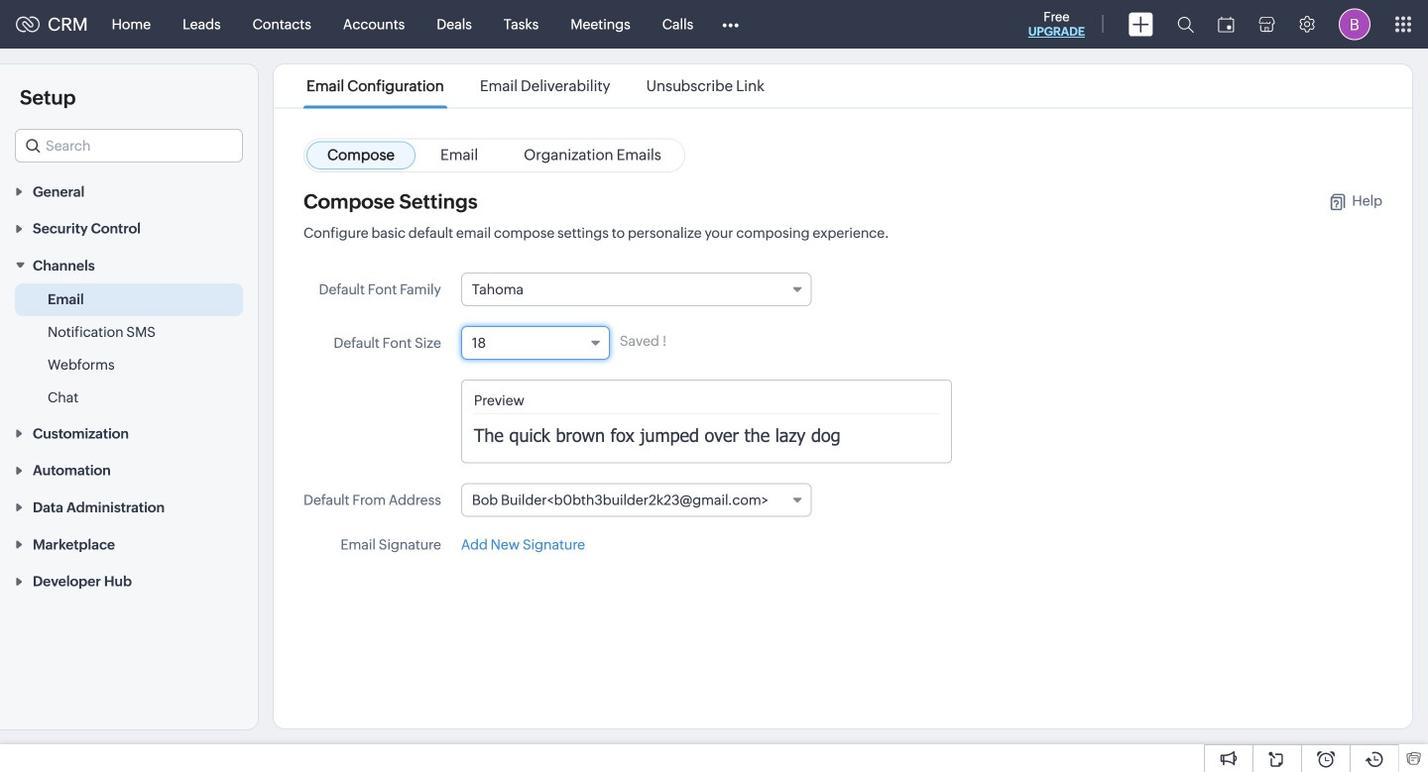 Task type: locate. For each thing, give the bounding box(es) containing it.
list
[[289, 64, 783, 108]]

Other Modules field
[[710, 8, 752, 40]]

search element
[[1166, 0, 1206, 49]]

logo image
[[16, 16, 40, 32]]

none field search
[[15, 129, 243, 163]]

region
[[0, 284, 258, 415]]

None field
[[15, 129, 243, 163], [461, 273, 812, 307], [461, 326, 610, 360], [461, 484, 812, 517], [461, 273, 812, 307], [461, 326, 610, 360], [461, 484, 812, 517]]



Task type: describe. For each thing, give the bounding box(es) containing it.
search image
[[1178, 16, 1194, 33]]

profile element
[[1327, 0, 1383, 48]]

create menu element
[[1117, 0, 1166, 48]]

profile image
[[1339, 8, 1371, 40]]

create menu image
[[1129, 12, 1154, 36]]

Search text field
[[16, 130, 242, 162]]

calendar image
[[1218, 16, 1235, 32]]



Task type: vqa. For each thing, say whether or not it's contained in the screenshot.
(Sample) associated with Low's Kris Marrier (Sample) 'link'
no



